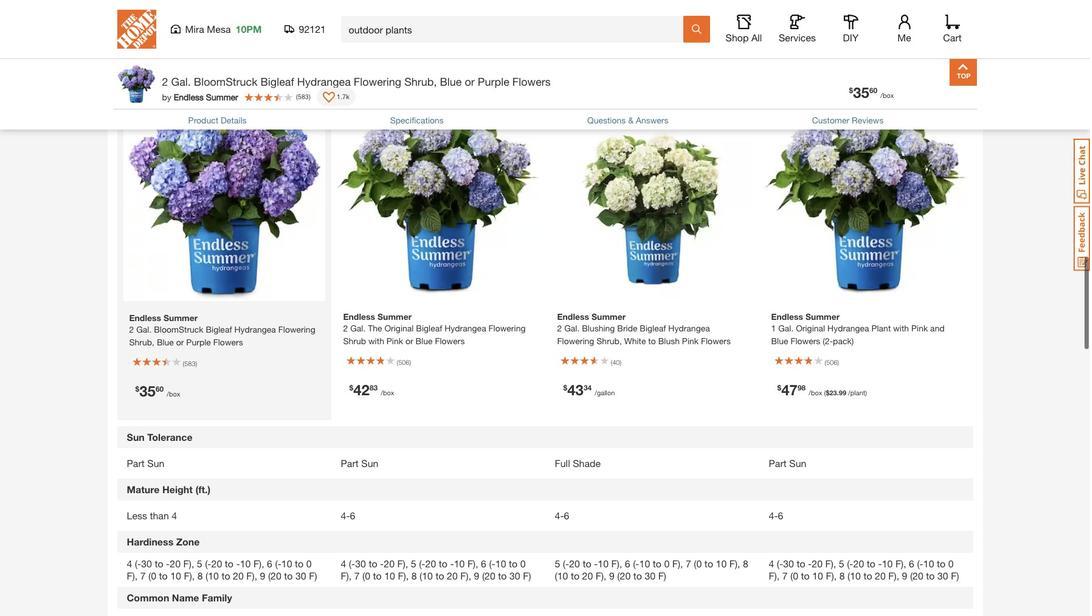 Task type: vqa. For each thing, say whether or not it's contained in the screenshot.
Family
yes



Task type: locate. For each thing, give the bounding box(es) containing it.
customer reviews
[[812, 115, 884, 125]]

gal. left blushing
[[564, 323, 580, 333]]

(10
[[206, 570, 219, 581], [420, 570, 433, 581], [555, 570, 568, 581], [848, 570, 861, 581]]

35 up reviews
[[853, 84, 870, 101]]

9 (- from the left
[[777, 558, 783, 569]]

summer up blushing
[[592, 311, 626, 322]]

endless
[[174, 92, 204, 102], [343, 311, 375, 322], [557, 311, 589, 322], [771, 311, 803, 322]]

506 down (2- at the bottom right of page
[[827, 358, 838, 366]]

10
[[240, 558, 251, 569], [281, 558, 292, 569], [454, 558, 465, 569], [496, 558, 506, 569], [598, 558, 609, 569], [639, 558, 650, 569], [716, 558, 727, 569], [882, 558, 893, 569], [924, 558, 935, 569], [170, 570, 181, 581], [384, 570, 395, 581], [813, 570, 823, 581]]

$ left .
[[826, 389, 830, 397]]

2 inside endless summer 2 gal. blushing bride bigleaf hydrangea flowering shrub, white to blush pink flowers
[[557, 323, 562, 333]]

4 (10 from the left
[[848, 570, 861, 581]]

( inside $ 47 98 /box ( $ 23 . 99 /plant )
[[824, 389, 826, 397]]

0 vertical spatial with
[[893, 323, 909, 333]]

name
[[172, 592, 199, 603]]

summer inside the endless summer 1 gal. original hydrangea plant with pink and blue flowers (2-pack)
[[806, 311, 840, 322]]

flowers inside endless summer 2 gal. blushing bride bigleaf hydrangea flowering shrub, white to blush pink flowers
[[701, 336, 731, 346]]

8 inside 5 (-20 to -10 f), 6 (-10 to 0 f), 7 (0 to 10 f), 8 (10 to 20 f), 9 (20 to 30 f)
[[743, 558, 749, 569]]

2 inside endless summer 2 gal. the original bigleaf hydrangea flowering shrub with pink or blue flowers
[[343, 323, 348, 333]]

2 horizontal spatial 4-
[[769, 509, 778, 521]]

3 9 from the left
[[609, 570, 615, 581]]

0 horizontal spatial 583
[[184, 359, 196, 367]]

endless inside endless summer 2 gal. blushing bride bigleaf hydrangea flowering shrub, white to blush pink flowers
[[557, 311, 589, 322]]

42
[[353, 381, 370, 398]]

by
[[162, 92, 171, 102]]

1 horizontal spatial with
[[893, 323, 909, 333]]

bigleaf down items
[[261, 75, 294, 88]]

original up (2- at the bottom right of page
[[796, 323, 825, 333]]

bigleaf inside endless summer 2 gal. blushing bride bigleaf hydrangea flowering shrub, white to blush pink flowers
[[640, 323, 666, 333]]

1 vertical spatial 60
[[156, 384, 164, 393]]

0 vertical spatial 35
[[853, 84, 870, 101]]

2 original from the left
[[796, 323, 825, 333]]

4-
[[341, 509, 350, 521], [555, 509, 564, 521], [769, 509, 778, 521]]

20
[[170, 558, 181, 569], [211, 558, 222, 569], [384, 558, 395, 569], [425, 558, 436, 569], [569, 558, 580, 569], [812, 558, 823, 569], [854, 558, 864, 569], [233, 570, 244, 581], [447, 570, 458, 581], [582, 570, 593, 581], [875, 570, 886, 581]]

/box up tolerance on the bottom of the page
[[167, 390, 180, 398]]

pink left and
[[912, 323, 928, 333]]

0 horizontal spatial original
[[385, 323, 414, 333]]

endless up 1
[[771, 311, 803, 322]]

product details
[[188, 115, 247, 125]]

flowering inside endless summer 2 gal. blushing bride bigleaf hydrangea flowering shrub, white to blush pink flowers
[[557, 336, 594, 346]]

( 40 )
[[611, 358, 622, 366]]

zone
[[176, 536, 200, 547]]

( for 47
[[825, 358, 827, 366]]

endless up the the
[[343, 311, 375, 322]]

summer for 42
[[378, 311, 412, 322]]

)
[[309, 92, 311, 100], [410, 358, 411, 366], [620, 358, 622, 366], [838, 358, 839, 366], [196, 359, 197, 367], [866, 389, 867, 397]]

0 vertical spatial ( 583 )
[[296, 92, 311, 100]]

/box right the 83
[[381, 389, 394, 397]]

gal. right 1
[[779, 323, 794, 333]]

summer up the the
[[378, 311, 412, 322]]

f) inside 5 (-20 to -10 f), 6 (-10 to 0 f), 7 (0 to 10 f), 8 (10 to 20 f), 9 (20 to 30 f)
[[658, 570, 667, 581]]

( 506 ) down endless summer 2 gal. the original bigleaf hydrangea flowering shrub with pink or blue flowers
[[397, 358, 411, 366]]

.
[[837, 389, 839, 397]]

2 5 from the left
[[411, 558, 416, 569]]

3 (- from the left
[[275, 558, 281, 569]]

6 - from the left
[[808, 558, 812, 569]]

3 (10 from the left
[[555, 570, 568, 581]]

( 506 )
[[397, 358, 411, 366], [825, 358, 839, 366]]

40
[[612, 358, 620, 366]]

2 vertical spatial flowering
[[557, 336, 594, 346]]

1 horizontal spatial bigleaf
[[416, 323, 442, 333]]

flowering inside endless summer 2 gal. the original bigleaf hydrangea flowering shrub with pink or blue flowers
[[489, 323, 526, 333]]

summer up (2- at the bottom right of page
[[806, 311, 840, 322]]

2 (10 from the left
[[420, 570, 433, 581]]

1 horizontal spatial part sun
[[341, 457, 379, 469]]

2 horizontal spatial 2
[[557, 323, 562, 333]]

5
[[197, 558, 202, 569], [411, 558, 416, 569], [555, 558, 560, 569], [839, 558, 845, 569]]

$ 35 60 /box up reviews
[[849, 84, 894, 101]]

5 - from the left
[[594, 558, 598, 569]]

2 ( 506 ) from the left
[[825, 358, 839, 366]]

0 horizontal spatial 2
[[162, 75, 168, 88]]

product
[[188, 115, 218, 125]]

35
[[853, 84, 870, 101], [139, 382, 156, 399]]

flowering
[[354, 75, 401, 88], [489, 323, 526, 333], [557, 336, 594, 346]]

1 part sun from the left
[[127, 457, 164, 469]]

original right the the
[[385, 323, 414, 333]]

bigleaf for 43
[[640, 323, 666, 333]]

2 horizontal spatial part sun
[[769, 457, 807, 469]]

7 - from the left
[[878, 558, 882, 569]]

1.7k button
[[317, 88, 356, 106]]

0 horizontal spatial ( 506 )
[[397, 358, 411, 366]]

2 horizontal spatial 4-6
[[769, 509, 784, 521]]

hydrangea inside endless summer 2 gal. the original bigleaf hydrangea flowering shrub with pink or blue flowers
[[445, 323, 486, 333]]

11 (- from the left
[[917, 558, 924, 569]]

endless down current
[[174, 92, 204, 102]]

shrub, down blushing
[[597, 336, 622, 346]]

3 4 (-30 to -20 f), 5 (-20 to -10 f), 6 (-10 to 0 f), 7 (0 to 10 f), 8 (10 to 20 f), 9 (20 to 30 f) from the left
[[769, 558, 959, 581]]

1 horizontal spatial ( 506 )
[[825, 358, 839, 366]]

2 gal. bloomstruck bigleaf hydrangea flowering shrub, blue or purple flowers
[[162, 75, 551, 88]]

506 down endless summer 2 gal. the original bigleaf hydrangea flowering shrub with pink or blue flowers
[[398, 358, 410, 366]]

2 horizontal spatial 4 (-30 to -20 f), 5 (-20 to -10 f), 6 (-10 to 0 f), 7 (0 to 10 f), 8 (10 to 20 f), 9 (20 to 30 f)
[[769, 558, 959, 581]]

2 for 42
[[343, 323, 348, 333]]

1 5 from the left
[[197, 558, 202, 569]]

0 horizontal spatial flowering
[[354, 75, 401, 88]]

10pm
[[236, 23, 262, 35]]

1 horizontal spatial or
[[465, 75, 475, 88]]

3 4- from the left
[[769, 509, 778, 521]]

4 f) from the left
[[951, 570, 959, 581]]

4 (-30 to -20 f), 5 (-20 to -10 f), 6 (-10 to 0 f), 7 (0 to 10 f), 8 (10 to 20 f), 9 (20 to 30 f)
[[127, 558, 317, 581], [341, 558, 531, 581], [769, 558, 959, 581]]

sun
[[127, 431, 145, 443], [147, 457, 164, 469], [361, 457, 379, 469], [790, 457, 807, 469]]

/box inside $ 42 83 /box
[[381, 389, 394, 397]]

0 vertical spatial $ 35 60 /box
[[849, 84, 894, 101]]

4-6
[[341, 509, 355, 521], [555, 509, 570, 521], [769, 509, 784, 521]]

0 horizontal spatial pink
[[387, 336, 403, 346]]

1 horizontal spatial 4-6
[[555, 509, 570, 521]]

6
[[350, 509, 355, 521], [564, 509, 570, 521], [778, 509, 784, 521], [267, 558, 272, 569], [481, 558, 487, 569], [625, 558, 630, 569], [909, 558, 915, 569]]

1 vertical spatial 35
[[139, 382, 156, 399]]

7 inside 5 (-20 to -10 f), 6 (-10 to 0 f), 7 (0 to 10 f), 8 (10 to 20 f), 9 (20 to 30 f)
[[686, 558, 691, 569]]

3 0 from the left
[[664, 558, 670, 569]]

9
[[260, 570, 265, 581], [474, 570, 479, 581], [609, 570, 615, 581], [902, 570, 908, 581]]

30
[[141, 558, 152, 569], [355, 558, 366, 569], [783, 558, 794, 569], [296, 570, 306, 581], [510, 570, 520, 581], [645, 570, 656, 581], [938, 570, 949, 581]]

$ left the 83
[[349, 383, 353, 392]]

0 horizontal spatial 506
[[398, 358, 410, 366]]

1 vertical spatial ( 583 )
[[183, 359, 197, 367]]

all
[[752, 32, 762, 43]]

0 vertical spatial 583
[[298, 92, 309, 100]]

2 horizontal spatial pink
[[912, 323, 928, 333]]

1 horizontal spatial original
[[796, 323, 825, 333]]

$ 42 83 /box
[[349, 381, 394, 398]]

1 horizontal spatial 4-
[[555, 509, 564, 521]]

/box
[[881, 91, 894, 99], [381, 389, 394, 397], [809, 389, 822, 397], [167, 390, 180, 398]]

506 for 42
[[398, 358, 410, 366]]

0 vertical spatial flowering
[[354, 75, 401, 88]]

$ 35 60 /box up sun tolerance
[[135, 382, 180, 399]]

endless for 42
[[343, 311, 375, 322]]

2 - from the left
[[236, 558, 240, 569]]

bigleaf right the the
[[416, 323, 442, 333]]

(0
[[694, 558, 702, 569], [148, 570, 156, 581], [362, 570, 370, 581], [791, 570, 799, 581]]

30 inside 5 (-20 to -10 f), 6 (-10 to 0 f), 7 (0 to 10 f), 8 (10 to 20 f), 9 (20 to 30 f)
[[645, 570, 656, 581]]

endless up blushing
[[557, 311, 589, 322]]

endless summer 2 gal. the original bigleaf hydrangea flowering shrub with pink or blue flowers
[[343, 311, 526, 346]]

( 506 ) down (2- at the bottom right of page
[[825, 358, 839, 366]]

1 4 (-30 to -20 f), 5 (-20 to -10 f), 6 (-10 to 0 f), 7 (0 to 10 f), 8 (10 to 20 f), 9 (20 to 30 f) from the left
[[127, 558, 317, 581]]

reviews
[[852, 115, 884, 125]]

2 up by
[[162, 75, 168, 88]]

with right plant
[[893, 323, 909, 333]]

/box inside $ 47 98 /box ( $ 23 . 99 /plant )
[[809, 389, 822, 397]]

0 horizontal spatial 4-6
[[341, 509, 355, 521]]

(ft.)
[[195, 483, 211, 495]]

5 inside 5 (-20 to -10 f), 6 (-10 to 0 f), 7 (0 to 10 f), 8 (10 to 20 f), 9 (20 to 30 f)
[[555, 558, 560, 569]]

3 f) from the left
[[658, 570, 667, 581]]

endless for 43
[[557, 311, 589, 322]]

( 506 ) for 47
[[825, 358, 839, 366]]

(2-
[[823, 336, 833, 346]]

with down the the
[[369, 336, 384, 346]]

0 horizontal spatial part
[[127, 457, 145, 469]]

2 up "shrub"
[[343, 323, 348, 333]]

gal. inside endless summer 2 gal. blushing bride bigleaf hydrangea flowering shrub, white to blush pink flowers
[[564, 323, 580, 333]]

part
[[127, 457, 145, 469], [341, 457, 359, 469], [769, 457, 787, 469]]

9 inside 5 (-20 to -10 f), 6 (-10 to 0 f), 7 (0 to 10 f), 8 (10 to 20 f), 9 (20 to 30 f)
[[609, 570, 615, 581]]

1 horizontal spatial 4 (-30 to -20 f), 5 (-20 to -10 f), 6 (-10 to 0 f), 7 (0 to 10 f), 8 (10 to 20 f), 9 (20 to 30 f)
[[341, 558, 531, 581]]

blue
[[440, 75, 462, 88], [416, 336, 433, 346], [771, 336, 788, 346]]

1 vertical spatial $ 35 60 /box
[[135, 382, 180, 399]]

8
[[743, 558, 749, 569], [197, 570, 203, 581], [412, 570, 417, 581], [840, 570, 845, 581]]

1 vertical spatial flowering
[[489, 323, 526, 333]]

/box right the 98
[[809, 389, 822, 397]]

0 horizontal spatial part sun
[[127, 457, 164, 469]]

0 horizontal spatial with
[[369, 336, 384, 346]]

1 horizontal spatial shrub,
[[597, 336, 622, 346]]

hardiness zone
[[127, 536, 200, 547]]

1 horizontal spatial flowering
[[489, 323, 526, 333]]

questions
[[587, 115, 626, 125]]

shrub, up specifications
[[405, 75, 437, 88]]

5 (-20 to -10 f), 6 (-10 to 0 f), 7 (0 to 10 f), 8 (10 to 20 f), 9 (20 to 30 f)
[[555, 558, 749, 581]]

1 (- from the left
[[135, 558, 141, 569]]

506 for 47
[[827, 358, 838, 366]]

35 up sun tolerance
[[139, 382, 156, 399]]

pink right "shrub"
[[387, 336, 403, 346]]

shop all
[[726, 32, 762, 43]]

flowers
[[513, 75, 551, 88], [435, 336, 465, 346], [701, 336, 731, 346], [791, 336, 821, 346]]

3 5 from the left
[[555, 558, 560, 569]]

506
[[398, 358, 410, 366], [827, 358, 838, 366]]

1.7k
[[337, 92, 350, 100]]

1 horizontal spatial part
[[341, 457, 359, 469]]

0 horizontal spatial 4 (-30 to -20 f), 5 (-20 to -10 f), 6 (-10 to 0 f), 7 (0 to 10 f), 8 (10 to 20 f), 9 (20 to 30 f)
[[127, 558, 317, 581]]

2 9 from the left
[[474, 570, 479, 581]]

2 horizontal spatial blue
[[771, 336, 788, 346]]

1 f) from the left
[[309, 570, 317, 581]]

7
[[686, 558, 691, 569], [140, 570, 146, 581], [354, 570, 360, 581], [783, 570, 788, 581]]

( 583 )
[[296, 92, 311, 100], [183, 359, 197, 367]]

or left the purple at the top of page
[[465, 75, 475, 88]]

summer inside endless summer 2 gal. the original bigleaf hydrangea flowering shrub with pink or blue flowers
[[378, 311, 412, 322]]

gal. up "shrub"
[[350, 323, 366, 333]]

endless inside endless summer 2 gal. the original bigleaf hydrangea flowering shrub with pink or blue flowers
[[343, 311, 375, 322]]

1 9 from the left
[[260, 570, 265, 581]]

mature
[[127, 483, 160, 495]]

2 horizontal spatial part
[[769, 457, 787, 469]]

1 horizontal spatial 2
[[343, 323, 348, 333]]

original inside endless summer 2 gal. the original bigleaf hydrangea flowering shrub with pink or blue flowers
[[385, 323, 414, 333]]

1 horizontal spatial 506
[[827, 358, 838, 366]]

60
[[870, 86, 878, 95], [156, 384, 164, 393]]

3 (20 from the left
[[617, 570, 631, 581]]

summer inside endless summer 2 gal. blushing bride bigleaf hydrangea flowering shrub, white to blush pink flowers
[[592, 311, 626, 322]]

583
[[298, 92, 309, 100], [184, 359, 196, 367]]

cart link
[[939, 15, 966, 44]]

2 horizontal spatial bigleaf
[[640, 323, 666, 333]]

1 506 from the left
[[398, 358, 410, 366]]

2 part sun from the left
[[341, 457, 379, 469]]

current
[[181, 79, 223, 89]]

endless inside the endless summer 1 gal. original hydrangea plant with pink and blue flowers (2-pack)
[[771, 311, 803, 322]]

bigleaf inside endless summer 2 gal. the original bigleaf hydrangea flowering shrub with pink or blue flowers
[[416, 323, 442, 333]]

2 horizontal spatial flowering
[[557, 336, 594, 346]]

4 5 from the left
[[839, 558, 845, 569]]

gal.
[[171, 75, 191, 88], [350, 323, 366, 333], [564, 323, 580, 333], [779, 323, 794, 333]]

0 horizontal spatial blue
[[416, 336, 433, 346]]

blue inside the endless summer 1 gal. original hydrangea plant with pink and blue flowers (2-pack)
[[771, 336, 788, 346]]

bigleaf up blush
[[640, 323, 666, 333]]

$ left 34
[[563, 383, 568, 392]]

0 horizontal spatial 35
[[139, 382, 156, 399]]

with
[[893, 323, 909, 333], [369, 336, 384, 346]]

display image
[[323, 92, 335, 104]]

60 up sun tolerance
[[156, 384, 164, 393]]

customer
[[812, 115, 850, 125]]

0 vertical spatial shrub,
[[405, 75, 437, 88]]

&
[[628, 115, 634, 125]]

0 horizontal spatial or
[[406, 336, 413, 346]]

2 left blushing
[[557, 323, 562, 333]]

6 (- from the left
[[489, 558, 496, 569]]

(20 inside 5 (-20 to -10 f), 6 (-10 to 0 f), 7 (0 to 10 f), 8 (10 to 20 f), 9 (20 to 30 f)
[[617, 570, 631, 581]]

1 horizontal spatial 583
[[298, 92, 309, 100]]

feedback link image
[[1074, 206, 1090, 271]]

1 vertical spatial with
[[369, 336, 384, 346]]

3 part from the left
[[769, 457, 787, 469]]

0 horizontal spatial 4-
[[341, 509, 350, 521]]

0
[[306, 558, 312, 569], [520, 558, 526, 569], [664, 558, 670, 569], [949, 558, 954, 569]]

gal. for 47
[[779, 323, 794, 333]]

- inside 5 (-20 to -10 f), 6 (-10 to 0 f), 7 (0 to 10 f), 8 (10 to 20 f), 9 (20 to 30 f)
[[594, 558, 598, 569]]

product
[[225, 79, 268, 89]]

pink right blush
[[682, 336, 699, 346]]

hydrangea inside the endless summer 1 gal. original hydrangea plant with pink and blue flowers (2-pack)
[[828, 323, 869, 333]]

gal. inside endless summer 2 gal. the original bigleaf hydrangea flowering shrub with pink or blue flowers
[[350, 323, 366, 333]]

shop
[[726, 32, 749, 43]]

-
[[166, 558, 170, 569], [236, 558, 240, 569], [380, 558, 384, 569], [450, 558, 454, 569], [594, 558, 598, 569], [808, 558, 812, 569], [878, 558, 882, 569]]

1 vertical spatial 583
[[184, 359, 196, 367]]

shrub
[[343, 336, 366, 346]]

2 506 from the left
[[827, 358, 838, 366]]

(-
[[135, 558, 141, 569], [205, 558, 211, 569], [275, 558, 281, 569], [349, 558, 355, 569], [419, 558, 425, 569], [489, 558, 496, 569], [563, 558, 569, 569], [633, 558, 639, 569], [777, 558, 783, 569], [847, 558, 854, 569], [917, 558, 924, 569]]

gal. inside the endless summer 1 gal. original hydrangea plant with pink and blue flowers (2-pack)
[[779, 323, 794, 333]]

1 vertical spatial shrub,
[[597, 336, 622, 346]]

1 vertical spatial or
[[406, 336, 413, 346]]

hydrangea inside endless summer 2 gal. blushing bride bigleaf hydrangea flowering shrub, white to blush pink flowers
[[669, 323, 710, 333]]

1 horizontal spatial pink
[[682, 336, 699, 346]]

10 (- from the left
[[847, 558, 854, 569]]

(20
[[268, 570, 281, 581], [482, 570, 496, 581], [617, 570, 631, 581], [910, 570, 924, 581]]

or right "shrub"
[[406, 336, 413, 346]]

gal. for 42
[[350, 323, 366, 333]]

1 ( 506 ) from the left
[[397, 358, 411, 366]]

) for 42
[[410, 358, 411, 366]]

customer reviews button
[[812, 114, 884, 126], [812, 114, 884, 126]]

summer for 43
[[592, 311, 626, 322]]

60 up reviews
[[870, 86, 878, 95]]

/gallon
[[595, 389, 615, 397]]

(
[[296, 92, 298, 100], [397, 358, 398, 366], [611, 358, 612, 366], [825, 358, 827, 366], [183, 359, 184, 367], [824, 389, 826, 397]]

0 vertical spatial 60
[[870, 86, 878, 95]]

live chat image
[[1074, 139, 1090, 204]]

1 original from the left
[[385, 323, 414, 333]]

to
[[648, 336, 656, 346], [155, 558, 163, 569], [225, 558, 234, 569], [295, 558, 304, 569], [369, 558, 377, 569], [439, 558, 448, 569], [509, 558, 518, 569], [583, 558, 592, 569], [653, 558, 662, 569], [705, 558, 713, 569], [797, 558, 806, 569], [867, 558, 876, 569], [937, 558, 946, 569], [159, 570, 168, 581], [222, 570, 230, 581], [284, 570, 293, 581], [373, 570, 382, 581], [436, 570, 444, 581], [498, 570, 507, 581], [571, 570, 580, 581], [634, 570, 642, 581], [801, 570, 810, 581], [864, 570, 872, 581], [926, 570, 935, 581]]

1 horizontal spatial 35
[[853, 84, 870, 101]]



Task type: describe. For each thing, give the bounding box(es) containing it.
( for 43
[[611, 358, 612, 366]]

bloomstruck
[[194, 75, 258, 88]]

2 (- from the left
[[205, 558, 211, 569]]

full
[[555, 457, 570, 469]]

0 horizontal spatial bigleaf
[[261, 75, 294, 88]]

0 horizontal spatial $ 35 60 /box
[[135, 382, 180, 399]]

3 part sun from the left
[[769, 457, 807, 469]]

2 for 43
[[557, 323, 562, 333]]

pink inside endless summer 2 gal. blushing bride bigleaf hydrangea flowering shrub, white to blush pink flowers
[[682, 336, 699, 346]]

mesa
[[207, 23, 231, 35]]

( for 42
[[397, 358, 398, 366]]

details
[[221, 115, 247, 125]]

height
[[162, 483, 193, 495]]

mira
[[185, 23, 204, 35]]

2 f) from the left
[[523, 570, 531, 581]]

0 horizontal spatial shrub,
[[405, 75, 437, 88]]

1 (20 from the left
[[268, 570, 281, 581]]

white
[[624, 336, 646, 346]]

) for 47
[[838, 358, 839, 366]]

services
[[779, 32, 816, 43]]

plant
[[872, 323, 891, 333]]

common name family
[[127, 592, 232, 603]]

2 part from the left
[[341, 457, 359, 469]]

blushing
[[582, 323, 615, 333]]

) inside $ 47 98 /box ( $ 23 . 99 /plant )
[[866, 389, 867, 397]]

1 part from the left
[[127, 457, 145, 469]]

flowering for 43
[[557, 336, 594, 346]]

2 gal. the original bigleaf hydrangea flowering shrub with pink or blue flowers image
[[337, 98, 539, 300]]

purple
[[478, 75, 510, 88]]

) for 43
[[620, 358, 622, 366]]

mature height (ft.)
[[127, 483, 211, 495]]

answers
[[636, 115, 669, 125]]

full shade
[[555, 457, 601, 469]]

1 (10 from the left
[[206, 570, 219, 581]]

$ inside $ 42 83 /box
[[349, 383, 353, 392]]

hardiness
[[127, 536, 173, 547]]

( for 35
[[183, 359, 184, 367]]

1 horizontal spatial ( 583 )
[[296, 92, 311, 100]]

with inside endless summer 2 gal. the original bigleaf hydrangea flowering shrub with pink or blue flowers
[[369, 336, 384, 346]]

to inside endless summer 2 gal. blushing bride bigleaf hydrangea flowering shrub, white to blush pink flowers
[[648, 336, 656, 346]]

4 (20 from the left
[[910, 570, 924, 581]]

original inside the endless summer 1 gal. original hydrangea plant with pink and blue flowers (2-pack)
[[796, 323, 825, 333]]

pink inside the endless summer 1 gal. original hydrangea plant with pink and blue flowers (2-pack)
[[912, 323, 928, 333]]

endless summer 1 gal. original hydrangea plant with pink and blue flowers (2-pack)
[[771, 311, 945, 346]]

gal. up by
[[171, 75, 191, 88]]

compare similar items
[[117, 33, 316, 55]]

4 - from the left
[[450, 558, 454, 569]]

specifications
[[390, 115, 444, 125]]

gal. for 43
[[564, 323, 580, 333]]

4 9 from the left
[[902, 570, 908, 581]]

2 0 from the left
[[520, 558, 526, 569]]

8 (- from the left
[[633, 558, 639, 569]]

bigleaf for 42
[[416, 323, 442, 333]]

$ 47 98 /box ( $ 23 . 99 /plant )
[[778, 381, 867, 398]]

1
[[771, 323, 776, 333]]

1 horizontal spatial blue
[[440, 75, 462, 88]]

1 gal. original hydrangea plant with pink and blue flowers (2-pack) image
[[765, 98, 967, 300]]

1 4-6 from the left
[[341, 509, 355, 521]]

me button
[[885, 15, 924, 44]]

$ up customer reviews
[[849, 86, 853, 95]]

compare
[[117, 33, 197, 55]]

mira mesa 10pm
[[185, 23, 262, 35]]

What can we help you find today? search field
[[349, 16, 683, 42]]

0 horizontal spatial 60
[[156, 384, 164, 393]]

common
[[127, 592, 169, 603]]

/box up reviews
[[881, 91, 894, 99]]

product image image
[[116, 64, 156, 104]]

1 horizontal spatial 60
[[870, 86, 878, 95]]

flowers inside endless summer 2 gal. the original bigleaf hydrangea flowering shrub with pink or blue flowers
[[435, 336, 465, 346]]

99
[[839, 389, 847, 397]]

4 0 from the left
[[949, 558, 954, 569]]

4 (- from the left
[[349, 558, 355, 569]]

the home depot logo image
[[117, 10, 156, 49]]

0 horizontal spatial ( 583 )
[[183, 359, 197, 367]]

2 (20 from the left
[[482, 570, 496, 581]]

23
[[830, 389, 837, 397]]

0 vertical spatial or
[[465, 75, 475, 88]]

0 inside 5 (-20 to -10 f), 6 (-10 to 0 f), 7 (0 to 10 f), 8 (10 to 20 f), 9 (20 to 30 f)
[[664, 558, 670, 569]]

cart
[[943, 32, 962, 43]]

with inside the endless summer 1 gal. original hydrangea plant with pink and blue flowers (2-pack)
[[893, 323, 909, 333]]

98
[[798, 383, 806, 392]]

shop all button
[[725, 15, 764, 44]]

1 4- from the left
[[341, 509, 350, 521]]

endless for 47
[[771, 311, 803, 322]]

than
[[150, 509, 169, 521]]

shade
[[573, 457, 601, 469]]

items
[[267, 33, 316, 55]]

$ inside $ 43 34 /gallon
[[563, 383, 568, 392]]

1 0 from the left
[[306, 558, 312, 569]]

top button
[[950, 58, 977, 86]]

shrub, inside endless summer 2 gal. blushing bride bigleaf hydrangea flowering shrub, white to blush pink flowers
[[597, 336, 622, 346]]

services button
[[778, 15, 817, 44]]

flowers inside the endless summer 1 gal. original hydrangea plant with pink and blue flowers (2-pack)
[[791, 336, 821, 346]]

blue inside endless summer 2 gal. the original bigleaf hydrangea flowering shrub with pink or blue flowers
[[416, 336, 433, 346]]

92121
[[299, 23, 326, 35]]

flowering for 42
[[489, 323, 526, 333]]

questions & answers
[[587, 115, 669, 125]]

pink inside endless summer 2 gal. the original bigleaf hydrangea flowering shrub with pink or blue flowers
[[387, 336, 403, 346]]

me
[[898, 32, 911, 43]]

3 4-6 from the left
[[769, 509, 784, 521]]

and
[[931, 323, 945, 333]]

pack)
[[833, 336, 854, 346]]

summer for 47
[[806, 311, 840, 322]]

less than 4
[[127, 509, 177, 521]]

/plant
[[848, 389, 866, 397]]

family
[[202, 592, 232, 603]]

blush
[[658, 336, 680, 346]]

$ 43 34 /gallon
[[563, 381, 615, 398]]

the
[[368, 323, 382, 333]]

5 (- from the left
[[419, 558, 425, 569]]

2 gal. blushing bride bigleaf hydrangea flowering shrub, white to blush pink flowers image
[[551, 98, 753, 300]]

summer down the current product
[[206, 92, 238, 102]]

or inside endless summer 2 gal. the original bigleaf hydrangea flowering shrub with pink or blue flowers
[[406, 336, 413, 346]]

6 inside 5 (-20 to -10 f), 6 (-10 to 0 f), 7 (0 to 10 f), 8 (10 to 20 f), 9 (20 to 30 f)
[[625, 558, 630, 569]]

less
[[127, 509, 147, 521]]

diy button
[[832, 15, 871, 44]]

endless summer 2 gal. blushing bride bigleaf hydrangea flowering shrub, white to blush pink flowers
[[557, 311, 731, 346]]

1 horizontal spatial $ 35 60 /box
[[849, 84, 894, 101]]

34
[[584, 383, 592, 392]]

1 - from the left
[[166, 558, 170, 569]]

(0 inside 5 (-20 to -10 f), 6 (-10 to 0 f), 7 (0 to 10 f), 8 (10 to 20 f), 9 (20 to 30 f)
[[694, 558, 702, 569]]

current product
[[181, 79, 268, 89]]

bride
[[617, 323, 638, 333]]

$ left the 98
[[778, 383, 782, 392]]

7 (- from the left
[[563, 558, 569, 569]]

2 4- from the left
[[555, 509, 564, 521]]

tolerance
[[147, 431, 193, 443]]

similar
[[202, 33, 262, 55]]

by endless summer
[[162, 92, 238, 102]]

3 - from the left
[[380, 558, 384, 569]]

2 4-6 from the left
[[555, 509, 570, 521]]

diy
[[843, 32, 859, 43]]

) for 35
[[196, 359, 197, 367]]

(10 inside 5 (-20 to -10 f), 6 (-10 to 0 f), 7 (0 to 10 f), 8 (10 to 20 f), 9 (20 to 30 f)
[[555, 570, 568, 581]]

sun tolerance
[[127, 431, 193, 443]]

( 506 ) for 42
[[397, 358, 411, 366]]

47
[[782, 381, 798, 398]]

83
[[370, 383, 378, 392]]

43
[[568, 381, 584, 398]]

92121 button
[[284, 23, 326, 35]]

$ up sun tolerance
[[135, 384, 139, 393]]

2 4 (-30 to -20 f), 5 (-20 to -10 f), 6 (-10 to 0 f), 7 (0 to 10 f), 8 (10 to 20 f), 9 (20 to 30 f) from the left
[[341, 558, 531, 581]]



